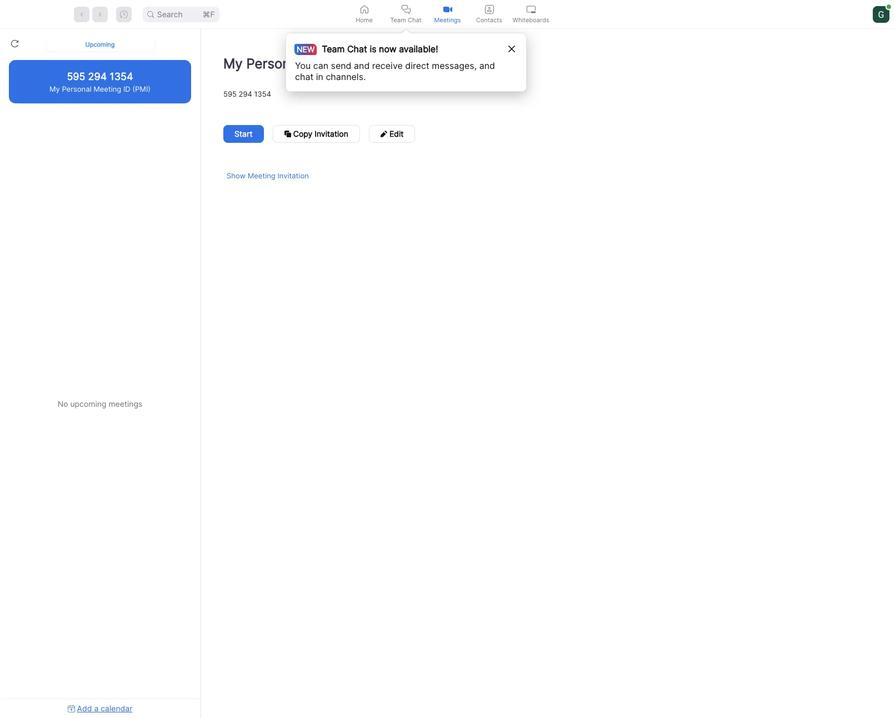 Task type: describe. For each thing, give the bounding box(es) containing it.
294 for 595 294 1354 my personal meeting id (pmi)
[[88, 70, 107, 82]]

1 horizontal spatial personal
[[247, 56, 301, 72]]

tooltip containing team chat is now available! you can send and receive direct messages, and chat in channels.
[[286, 28, 527, 92]]

meetings
[[435, 16, 461, 24]]

team for team chat
[[391, 16, 406, 24]]

contacts
[[477, 16, 503, 24]]

messages,
[[432, 60, 477, 71]]

home
[[356, 16, 373, 24]]

copy invitation button
[[273, 125, 360, 143]]

home button
[[344, 0, 385, 28]]

team chat button
[[385, 0, 427, 28]]

(pmi) inside 595 294 1354 my personal meeting id (pmi)
[[133, 84, 151, 93]]

chat
[[295, 71, 314, 82]]

595 for 595 294 1354
[[224, 90, 237, 98]]

edit button
[[369, 125, 416, 143]]

meeting inside 595 294 1354 my personal meeting id (pmi)
[[94, 84, 121, 93]]

edit
[[390, 129, 404, 138]]

whiteboard small image
[[527, 5, 536, 14]]

channels.
[[326, 71, 366, 82]]

no upcoming meetings
[[58, 399, 143, 409]]

chat for team chat
[[408, 16, 422, 24]]

add
[[77, 704, 92, 713]]

a
[[94, 704, 99, 713]]

add a calendar link
[[68, 704, 133, 713]]

online image
[[887, 4, 892, 9]]

0 horizontal spatial invitation
[[278, 171, 309, 180]]

contacts button
[[469, 0, 510, 28]]

id inside 595 294 1354 my personal meeting id (pmi)
[[123, 84, 131, 93]]

1 and from the left
[[354, 60, 370, 71]]

team chat is now available! you can send and receive direct messages, and chat in channels.
[[295, 43, 495, 82]]

tab list containing home
[[344, 0, 552, 28]]

chat for team chat is now available! you can send and receive direct messages, and chat in channels.
[[348, 43, 368, 54]]

show
[[227, 171, 246, 180]]

show meeting invitation button
[[224, 171, 312, 180]]

team for team chat is now available! you can send and receive direct messages, and chat in channels.
[[322, 43, 345, 54]]

start button
[[224, 125, 264, 143]]

copy invitation
[[293, 129, 349, 138]]

0 vertical spatial (pmi)
[[377, 56, 410, 72]]



Task type: locate. For each thing, give the bounding box(es) containing it.
1 vertical spatial my
[[49, 84, 60, 93]]

0 vertical spatial personal
[[247, 56, 301, 72]]

0 horizontal spatial personal
[[62, 84, 92, 93]]

team inside button
[[391, 16, 406, 24]]

whiteboard small image
[[527, 5, 536, 14]]

invitation inside 'button'
[[315, 129, 349, 138]]

0 vertical spatial id
[[360, 56, 373, 72]]

close image
[[509, 46, 515, 52], [509, 46, 515, 52]]

video on image
[[443, 5, 452, 14]]

add a calendar
[[77, 704, 133, 713]]

595
[[67, 70, 85, 82], [224, 90, 237, 98]]

invitation
[[315, 129, 349, 138], [278, 171, 309, 180]]

meeting
[[305, 56, 356, 72], [94, 84, 121, 93], [248, 171, 276, 180]]

1 horizontal spatial id
[[360, 56, 373, 72]]

tab list
[[344, 0, 552, 28]]

2 and from the left
[[480, 60, 495, 71]]

id
[[360, 56, 373, 72], [123, 84, 131, 93]]

1 horizontal spatial 595
[[224, 90, 237, 98]]

no
[[58, 399, 68, 409]]

and right messages,
[[480, 60, 495, 71]]

1 vertical spatial chat
[[348, 43, 368, 54]]

and down team chat is now available! element
[[354, 60, 370, 71]]

595 inside 595 294 1354 my personal meeting id (pmi)
[[67, 70, 85, 82]]

0 vertical spatial 1354
[[110, 70, 133, 82]]

1 horizontal spatial chat
[[408, 16, 422, 24]]

(pmi)
[[377, 56, 410, 72], [133, 84, 151, 93]]

0 horizontal spatial chat
[[348, 43, 368, 54]]

my personal meeting id (pmi)
[[224, 56, 410, 72]]

0 horizontal spatial id
[[123, 84, 131, 93]]

available!
[[399, 43, 439, 54]]

meetings
[[109, 399, 143, 409]]

1 vertical spatial id
[[123, 84, 131, 93]]

0 horizontal spatial my
[[49, 84, 60, 93]]

0 vertical spatial 294
[[88, 70, 107, 82]]

595 294 1354 my personal meeting id (pmi)
[[49, 70, 151, 93]]

1 horizontal spatial 1354
[[254, 90, 271, 98]]

upcoming tab list
[[0, 29, 200, 60]]

1354 for 595 294 1354
[[254, 90, 271, 98]]

294 down upcoming tab list
[[88, 70, 107, 82]]

chat inside team chat is now available! you can send and receive direct messages, and chat in channels.
[[348, 43, 368, 54]]

1 horizontal spatial meeting
[[248, 171, 276, 180]]

0 horizontal spatial 1354
[[110, 70, 133, 82]]

1 horizontal spatial and
[[480, 60, 495, 71]]

refresh image
[[11, 40, 18, 47], [11, 40, 18, 47]]

tooltip
[[286, 28, 527, 92]]

whiteboards button
[[510, 0, 552, 28]]

1 vertical spatial (pmi)
[[133, 84, 151, 93]]

video on image
[[443, 5, 452, 14]]

0 horizontal spatial team
[[322, 43, 345, 54]]

2 vertical spatial meeting
[[248, 171, 276, 180]]

1 horizontal spatial my
[[224, 56, 243, 72]]

0 vertical spatial meeting
[[305, 56, 356, 72]]

chat
[[408, 16, 422, 24], [348, 43, 368, 54]]

0 vertical spatial invitation
[[315, 129, 349, 138]]

calendar
[[101, 704, 133, 713]]

595 294 1354
[[224, 90, 271, 98]]

595 down upcoming tab list
[[67, 70, 85, 82]]

invitation down copy
[[278, 171, 309, 180]]

online image
[[887, 4, 892, 9]]

1 vertical spatial invitation
[[278, 171, 309, 180]]

profile contact image
[[485, 5, 494, 14]]

personal inside 595 294 1354 my personal meeting id (pmi)
[[62, 84, 92, 93]]

chat left is
[[348, 43, 368, 54]]

1354 down upcoming tab list
[[110, 70, 133, 82]]

meetings tab panel
[[0, 29, 896, 718]]

upcoming
[[70, 399, 107, 409]]

team chat image
[[402, 5, 411, 14]]

1 horizontal spatial team
[[391, 16, 406, 24]]

calendar add calendar image
[[68, 705, 75, 713], [68, 705, 75, 713]]

team up send
[[322, 43, 345, 54]]

team chat is now available! element
[[299, 42, 439, 56]]

show meeting invitation
[[227, 171, 309, 180]]

0 horizontal spatial 595
[[67, 70, 85, 82]]

edit image
[[381, 131, 388, 137], [381, 131, 388, 137]]

0 vertical spatial my
[[224, 56, 243, 72]]

you
[[295, 60, 311, 71]]

294
[[88, 70, 107, 82], [239, 90, 252, 98]]

my
[[224, 56, 243, 72], [49, 84, 60, 93]]

1354
[[110, 70, 133, 82], [254, 90, 271, 98]]

team
[[391, 16, 406, 24], [322, 43, 345, 54]]

294 inside 595 294 1354 my personal meeting id (pmi)
[[88, 70, 107, 82]]

can
[[313, 60, 329, 71]]

1 horizontal spatial invitation
[[315, 129, 349, 138]]

magnifier image
[[147, 11, 154, 18], [147, 11, 154, 18]]

1354 inside 595 294 1354 my personal meeting id (pmi)
[[110, 70, 133, 82]]

0 vertical spatial team
[[391, 16, 406, 24]]

search
[[157, 9, 183, 19]]

0 vertical spatial chat
[[408, 16, 422, 24]]

0 horizontal spatial 294
[[88, 70, 107, 82]]

copy image
[[285, 131, 291, 137], [285, 131, 291, 137]]

294 up start
[[239, 90, 252, 98]]

meetings button
[[427, 0, 469, 28]]

0 horizontal spatial and
[[354, 60, 370, 71]]

0 vertical spatial 595
[[67, 70, 85, 82]]

personal up the 595 294 1354
[[247, 56, 301, 72]]

is
[[370, 43, 377, 54]]

1 vertical spatial 595
[[224, 90, 237, 98]]

start
[[235, 129, 253, 138]]

294 for 595 294 1354
[[239, 90, 252, 98]]

1 horizontal spatial (pmi)
[[377, 56, 410, 72]]

team down team chat icon at the top
[[391, 16, 406, 24]]

copy
[[293, 129, 313, 138]]

1 vertical spatial 1354
[[254, 90, 271, 98]]

team inside team chat is now available! you can send and receive direct messages, and chat in channels.
[[322, 43, 345, 54]]

upcoming
[[85, 40, 115, 48]]

team chat
[[391, 16, 422, 24]]

1 vertical spatial personal
[[62, 84, 92, 93]]

personal
[[247, 56, 301, 72], [62, 84, 92, 93]]

invitation right copy
[[315, 129, 349, 138]]

avatar image
[[874, 6, 890, 23]]

595 for 595 294 1354 my personal meeting id (pmi)
[[67, 70, 85, 82]]

profile contact image
[[485, 5, 494, 14]]

whiteboards
[[513, 16, 550, 24]]

chat down team chat icon at the top
[[408, 16, 422, 24]]

receive
[[373, 60, 403, 71]]

in
[[316, 71, 324, 82]]

now
[[379, 43, 397, 54]]

0 horizontal spatial meeting
[[94, 84, 121, 93]]

home small image
[[360, 5, 369, 14], [360, 5, 369, 14]]

⌘f
[[203, 9, 215, 19]]

direct
[[406, 60, 430, 71]]

send
[[331, 60, 352, 71]]

1 vertical spatial 294
[[239, 90, 252, 98]]

1 vertical spatial team
[[322, 43, 345, 54]]

595 up start
[[224, 90, 237, 98]]

1 horizontal spatial 294
[[239, 90, 252, 98]]

personal down upcoming tab list
[[62, 84, 92, 93]]

id down is
[[360, 56, 373, 72]]

1354 for 595 294 1354 my personal meeting id (pmi)
[[110, 70, 133, 82]]

you can send and receive direct messages, and chat in channels. element
[[295, 60, 506, 82]]

1354 up start button on the left of the page
[[254, 90, 271, 98]]

chat inside team chat button
[[408, 16, 422, 24]]

and
[[354, 60, 370, 71], [480, 60, 495, 71]]

my inside 595 294 1354 my personal meeting id (pmi)
[[49, 84, 60, 93]]

id down upcoming tab list
[[123, 84, 131, 93]]

team chat image
[[402, 5, 411, 14]]

2 horizontal spatial meeting
[[305, 56, 356, 72]]

1 vertical spatial meeting
[[94, 84, 121, 93]]

0 horizontal spatial (pmi)
[[133, 84, 151, 93]]



Task type: vqa. For each thing, say whether or not it's contained in the screenshot.
Select Country "text field" at top left
no



